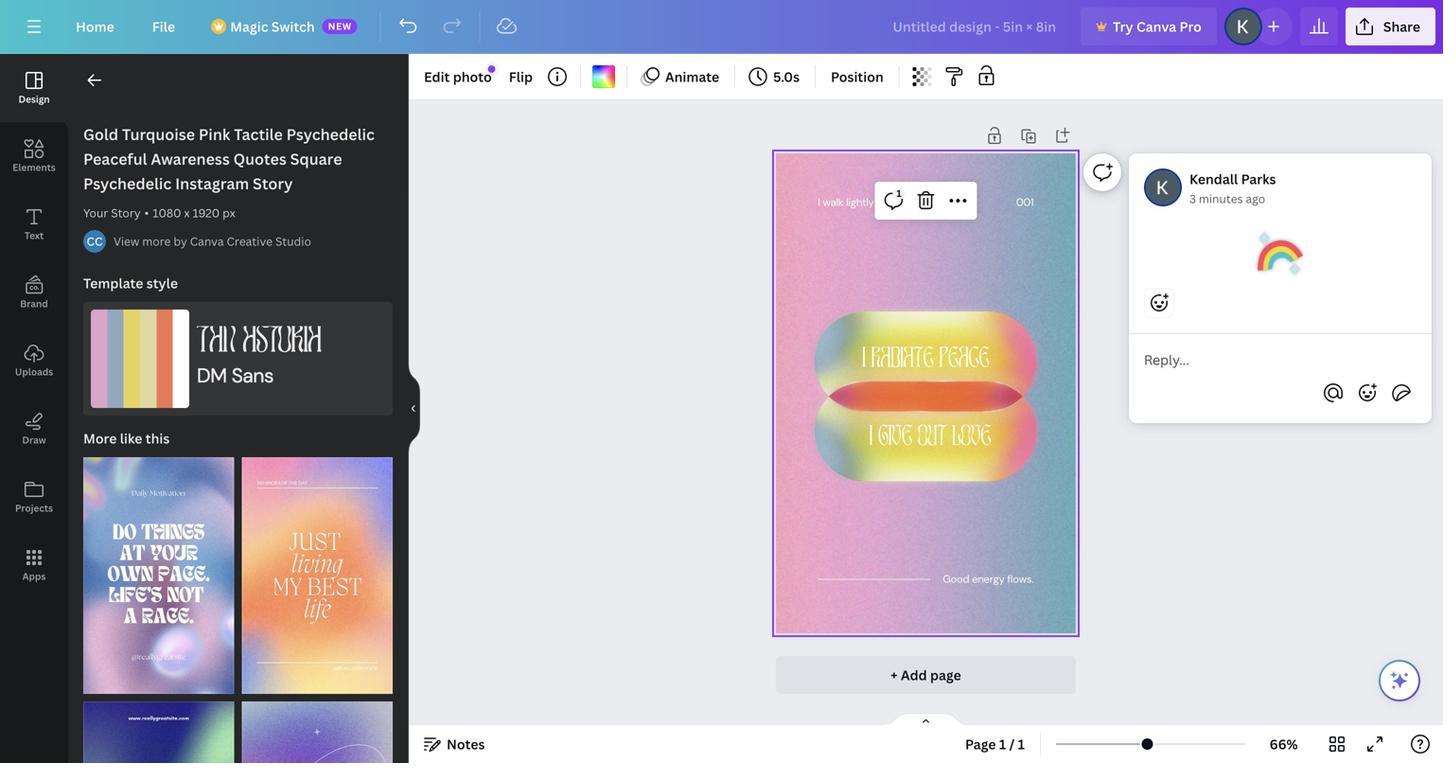 Task type: describe. For each thing, give the bounding box(es) containing it.
/
[[1010, 735, 1015, 753]]

good
[[943, 572, 970, 586]]

turquoise
[[122, 124, 195, 144]]

0 horizontal spatial story
[[111, 205, 141, 221]]

hide image
[[408, 363, 420, 454]]

position button
[[824, 62, 892, 92]]

green blue grainy gradient thank you instagram story group
[[83, 690, 234, 763]]

tan
[[197, 325, 235, 363]]

canva creative studio element
[[83, 230, 106, 253]]

66% button
[[1254, 729, 1315, 759]]

elements button
[[0, 122, 68, 190]]

tan astoria dm sans
[[197, 325, 321, 389]]

try canva pro
[[1114, 18, 1202, 36]]

canva inside main menu bar
[[1137, 18, 1177, 36]]

notes
[[447, 735, 485, 753]]

more like this
[[83, 429, 170, 447]]

astoria
[[243, 325, 321, 363]]

earth.
[[912, 195, 938, 209]]

projects
[[15, 502, 53, 515]]

out
[[918, 424, 947, 453]]

i give out love
[[870, 424, 992, 453]]

pink
[[199, 124, 230, 144]]

1080 x 1920 px
[[153, 205, 236, 221]]

like
[[120, 429, 142, 447]]

text button
[[0, 190, 68, 258]]

draw button
[[0, 395, 68, 463]]

canva assistant image
[[1389, 669, 1412, 692]]

66%
[[1270, 735, 1299, 753]]

template
[[83, 274, 143, 292]]

flip button
[[502, 62, 541, 92]]

view more by canva creative studio button
[[114, 232, 311, 251]]

uploads button
[[0, 327, 68, 395]]

main menu bar
[[0, 0, 1444, 54]]

view
[[114, 233, 140, 249]]

design button
[[0, 54, 68, 122]]

quotes
[[233, 149, 287, 169]]

pastel and white retro gradient quote instagram story image
[[242, 702, 393, 763]]

kendall
[[1190, 170, 1239, 188]]

brand button
[[0, 258, 68, 327]]

001
[[1017, 195, 1034, 209]]

instagram
[[175, 173, 249, 194]]

notes button
[[417, 729, 493, 759]]

page
[[966, 735, 997, 753]]

new
[[328, 20, 352, 33]]

home
[[76, 18, 114, 36]]

by
[[174, 233, 187, 249]]

kendall parks list
[[1130, 153, 1440, 484]]

side panel tab list
[[0, 54, 68, 599]]

blue pink minimalist gradient quote instagram story image
[[83, 457, 234, 694]]

radiate
[[872, 347, 934, 375]]

share button
[[1346, 8, 1436, 45]]

i radiate peace
[[863, 347, 990, 375]]

edit
[[424, 68, 450, 86]]

sans
[[232, 363, 274, 389]]

3
[[1190, 191, 1197, 206]]

creative
[[227, 233, 273, 249]]

blue pink minimalist gradient quote instagram story group
[[83, 446, 234, 694]]

file button
[[137, 8, 190, 45]]

page
[[931, 666, 962, 684]]

+ add page button
[[776, 656, 1076, 694]]

0 horizontal spatial psychedelic
[[83, 173, 172, 194]]

i for i give out love
[[870, 424, 873, 453]]

minutes
[[1199, 191, 1244, 206]]

give
[[879, 424, 913, 453]]

page 1 / 1
[[966, 735, 1025, 753]]

2 horizontal spatial 1
[[1018, 735, 1025, 753]]

flip
[[509, 68, 533, 86]]

1 button
[[879, 186, 909, 216]]

your
[[83, 205, 108, 221]]

magic
[[230, 18, 268, 36]]

your story
[[83, 205, 141, 221]]



Task type: locate. For each thing, give the bounding box(es) containing it.
add
[[901, 666, 928, 684]]

orange pink textured gradient motivational quote instagram story group
[[242, 446, 393, 694]]

canva right the try
[[1137, 18, 1177, 36]]

this
[[892, 195, 909, 209], [146, 429, 170, 447]]

i walk lightly on this earth.
[[818, 195, 938, 209]]

awareness
[[151, 149, 230, 169]]

Design title text field
[[878, 8, 1074, 45]]

0 horizontal spatial 1
[[897, 187, 902, 200]]

gold turquoise pink tactile psychedelic peaceful awareness quotes square psychedelic instagram story
[[83, 124, 375, 194]]

+ add page
[[891, 666, 962, 684]]

5.0s button
[[743, 62, 808, 92]]

uploads
[[15, 365, 53, 378]]

i left radiate
[[863, 347, 866, 375]]

1 horizontal spatial 1
[[1000, 735, 1007, 753]]

1 right on
[[897, 187, 902, 200]]

file
[[152, 18, 175, 36]]

edit photo
[[424, 68, 492, 86]]

text
[[25, 229, 44, 242]]

try
[[1114, 18, 1134, 36]]

peace
[[940, 347, 990, 375]]

flows.
[[1008, 572, 1034, 586]]

brand
[[20, 297, 48, 310]]

position
[[831, 68, 884, 86]]

studio
[[275, 233, 311, 249]]

parks
[[1242, 170, 1277, 188]]

canva creative studio image
[[83, 230, 106, 253]]

1 horizontal spatial psychedelic
[[287, 124, 375, 144]]

2 horizontal spatial i
[[870, 424, 873, 453]]

style
[[147, 274, 178, 292]]

1 horizontal spatial canva
[[1137, 18, 1177, 36]]

design
[[18, 93, 50, 106]]

i left give at the right of the page
[[870, 424, 873, 453]]

tactile
[[234, 124, 283, 144]]

pro
[[1180, 18, 1202, 36]]

try canva pro button
[[1081, 8, 1218, 45]]

1 vertical spatial story
[[111, 205, 141, 221]]

gold
[[83, 124, 118, 144]]

this right like
[[146, 429, 170, 447]]

1 vertical spatial i
[[863, 347, 866, 375]]

on
[[877, 195, 889, 209]]

more
[[142, 233, 171, 249]]

psychedelic down peaceful
[[83, 173, 172, 194]]

elements
[[13, 161, 56, 174]]

home link
[[61, 8, 129, 45]]

0 horizontal spatial this
[[146, 429, 170, 447]]

apps
[[22, 570, 46, 583]]

this right on
[[892, 195, 909, 209]]

1 vertical spatial psychedelic
[[83, 173, 172, 194]]

edit photo button
[[417, 62, 500, 92]]

5.0s
[[774, 68, 800, 86]]

green blue grainy gradient thank you instagram story image
[[83, 702, 234, 763]]

walk
[[823, 195, 844, 209]]

0 vertical spatial i
[[818, 195, 821, 209]]

ago
[[1246, 191, 1266, 206]]

0 vertical spatial canva
[[1137, 18, 1177, 36]]

1 right /
[[1018, 735, 1025, 753]]

story up view
[[111, 205, 141, 221]]

canva right by
[[190, 233, 224, 249]]

1 horizontal spatial i
[[863, 347, 866, 375]]

story
[[253, 173, 293, 194], [111, 205, 141, 221]]

px
[[223, 205, 236, 221]]

animate button
[[635, 62, 727, 92]]

pastel and white retro gradient quote instagram story group
[[242, 690, 393, 763]]

magic switch
[[230, 18, 315, 36]]

1
[[897, 187, 902, 200], [1000, 735, 1007, 753], [1018, 735, 1025, 753]]

1 left /
[[1000, 735, 1007, 753]]

love
[[953, 424, 992, 453]]

projects button
[[0, 463, 68, 531]]

2 vertical spatial i
[[870, 424, 873, 453]]

switch
[[272, 18, 315, 36]]

+
[[891, 666, 898, 684]]

kendall parks 3 minutes ago
[[1190, 170, 1277, 206]]

psychedelic
[[287, 124, 375, 144], [83, 173, 172, 194]]

1 horizontal spatial story
[[253, 173, 293, 194]]

view more by canva creative studio
[[114, 233, 311, 249]]

0 horizontal spatial canva
[[190, 233, 224, 249]]

no color image
[[593, 65, 615, 88]]

energy
[[973, 572, 1005, 586]]

lightly
[[847, 195, 874, 209]]

photo
[[453, 68, 492, 86]]

animate
[[666, 68, 720, 86]]

show pages image
[[881, 712, 972, 727]]

1 vertical spatial this
[[146, 429, 170, 447]]

peaceful
[[83, 149, 147, 169]]

template style
[[83, 274, 178, 292]]

0 vertical spatial this
[[892, 195, 909, 209]]

Reply draft. Add a reply or @mention. text field
[[1145, 349, 1417, 370]]

square
[[290, 149, 342, 169]]

dm
[[197, 363, 227, 389]]

expressing gratitude image
[[1258, 231, 1304, 276]]

i
[[818, 195, 821, 209], [863, 347, 866, 375], [870, 424, 873, 453]]

0 vertical spatial psychedelic
[[287, 124, 375, 144]]

new image
[[488, 65, 496, 73]]

story inside the gold turquoise pink tactile psychedelic peaceful awareness quotes square psychedelic instagram story
[[253, 173, 293, 194]]

0 horizontal spatial i
[[818, 195, 821, 209]]

share
[[1384, 18, 1421, 36]]

1 horizontal spatial this
[[892, 195, 909, 209]]

story down quotes
[[253, 173, 293, 194]]

i left the walk
[[818, 195, 821, 209]]

apps button
[[0, 531, 68, 599]]

i for i radiate peace
[[863, 347, 866, 375]]

orange pink textured gradient motivational quote instagram story image
[[242, 457, 393, 694]]

0 vertical spatial story
[[253, 173, 293, 194]]

x
[[184, 205, 190, 221]]

good energy flows.
[[943, 572, 1034, 586]]

psychedelic up square
[[287, 124, 375, 144]]

1 vertical spatial canva
[[190, 233, 224, 249]]

1920
[[193, 205, 220, 221]]

more
[[83, 429, 117, 447]]

i for i walk lightly on this earth.
[[818, 195, 821, 209]]

1 inside button
[[897, 187, 902, 200]]



Task type: vqa. For each thing, say whether or not it's contained in the screenshot.
Square Speech Bubble image
no



